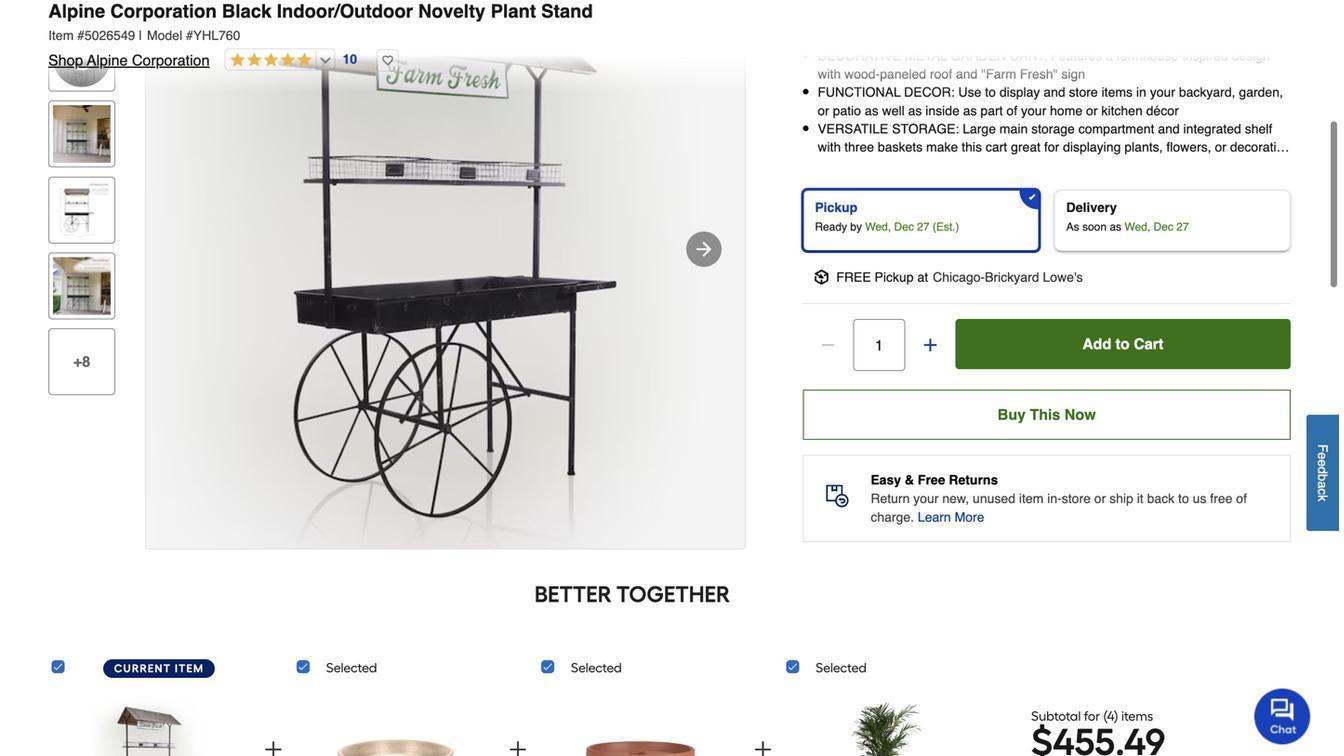 Task type: vqa. For each thing, say whether or not it's contained in the screenshot.
Features's A
yes



Task type: locate. For each thing, give the bounding box(es) containing it.
it
[[1137, 491, 1144, 506]]

chat invite button image
[[1254, 688, 1311, 744]]

garden,
[[1239, 85, 1283, 100]]

free pickup at chicago-brickyard lowe's
[[836, 270, 1083, 285]]

a up k
[[1315, 481, 1330, 488]]

2 horizontal spatial selected
[[816, 660, 867, 676]]

b
[[1315, 474, 1330, 481]]

your
[[1150, 85, 1175, 100], [1021, 103, 1046, 118], [913, 491, 939, 506]]

your down display
[[1021, 103, 1046, 118]]

charge.
[[871, 510, 914, 525]]

a for b
[[1315, 481, 1330, 488]]

store right item
[[1062, 491, 1091, 506]]

items up kitchen
[[1102, 85, 1133, 100]]

wood-
[[844, 67, 880, 81]]

1 vertical spatial for
[[1084, 708, 1100, 724]]

2 horizontal spatial your
[[1150, 85, 1175, 100]]

use
[[958, 85, 981, 100]]

patio
[[833, 103, 861, 118]]

selected up the hc companies 24-in sandstone plastic plant saucer image
[[326, 660, 377, 676]]

to up part
[[985, 85, 996, 100]]

functional
[[818, 85, 901, 100]]

wed, right by
[[865, 220, 891, 233]]

0 horizontal spatial for
[[1044, 139, 1059, 154]]

pickup up the 'ready'
[[815, 200, 858, 215]]

new,
[[942, 491, 969, 506]]

1 vertical spatial a
[[1315, 481, 1330, 488]]

# right item
[[77, 28, 85, 43]]

free
[[918, 472, 945, 487]]

a
[[1106, 48, 1113, 63], [1315, 481, 1330, 488]]

plus image for selected
[[507, 739, 529, 756]]

1 vertical spatial your
[[1021, 103, 1046, 118]]

wed, inside pickup ready by wed, dec 27 (est.)
[[865, 220, 891, 233]]

inside
[[926, 103, 960, 118]]

and up home
[[1044, 85, 1065, 100]]

0 vertical spatial for
[[1044, 139, 1059, 154]]

27 inside delivery as soon as wed, dec 27
[[1177, 220, 1189, 233]]

+8
[[73, 353, 90, 370]]

black
[[222, 0, 272, 22]]

ready
[[815, 220, 847, 233]]

plant
[[491, 0, 536, 22]]

0 horizontal spatial and
[[956, 67, 978, 81]]

dec inside pickup ready by wed, dec 27 (est.)
[[894, 220, 914, 233]]

better
[[535, 581, 612, 608]]

this
[[962, 139, 982, 154]]

delivery as soon as wed, dec 27
[[1066, 200, 1189, 233]]

0 vertical spatial and
[[956, 67, 978, 81]]

to left us
[[1178, 491, 1189, 506]]

2 dec from the left
[[1154, 220, 1173, 233]]

items
[[1102, 85, 1133, 100], [1121, 708, 1153, 724]]

in-
[[1047, 491, 1062, 506]]

1 selected from the left
[[326, 660, 377, 676]]

#
[[77, 28, 85, 43], [186, 28, 193, 43]]

1 horizontal spatial #
[[186, 28, 193, 43]]

1 vertical spatial to
[[1116, 335, 1130, 353]]

1 horizontal spatial for
[[1084, 708, 1100, 724]]

0 vertical spatial pickup
[[815, 200, 858, 215]]

1 horizontal spatial your
[[1021, 103, 1046, 118]]

for left '('
[[1084, 708, 1100, 724]]

wed,
[[865, 220, 891, 233], [1125, 220, 1150, 233]]

1 horizontal spatial a
[[1315, 481, 1330, 488]]

alpine corporation  #yhl760 image
[[146, 0, 745, 549]]

0 horizontal spatial pickup
[[815, 200, 858, 215]]

with up accents
[[818, 139, 841, 154]]

1 wed, from the left
[[865, 220, 891, 233]]

garden
[[951, 48, 1006, 63]]

decorative
[[1230, 139, 1290, 154]]

soon
[[1082, 220, 1107, 233]]

2 vertical spatial your
[[913, 491, 939, 506]]

e up b
[[1315, 459, 1330, 467]]

27 down flowers,
[[1177, 220, 1189, 233]]

0 vertical spatial a
[[1106, 48, 1113, 63]]

item number 5 0 2 6 5 4 9 and model number y h l 7 6 0 element
[[48, 26, 1291, 45]]

of right free
[[1236, 491, 1247, 506]]

1 e from the top
[[1315, 452, 1330, 459]]

1 horizontal spatial 27
[[1177, 220, 1189, 233]]

ship
[[1110, 491, 1133, 506]]

1 horizontal spatial to
[[1116, 335, 1130, 353]]

dec left (est.)
[[894, 220, 914, 233]]

f e e d b a c k button
[[1307, 415, 1339, 531]]

of inside easy & free returns return your new, unused item in-store or ship it back to us free of charge.
[[1236, 491, 1247, 506]]

1 horizontal spatial wed,
[[1125, 220, 1150, 233]]

1 vertical spatial pickup
[[875, 270, 914, 285]]

a inside button
[[1315, 481, 1330, 488]]

0 horizontal spatial a
[[1106, 48, 1113, 63]]

3 selected from the left
[[816, 660, 867, 676]]

decor:
[[904, 85, 955, 100]]

0 vertical spatial to
[[985, 85, 996, 100]]

novelty
[[418, 0, 485, 22]]

with left wood-
[[818, 67, 841, 81]]

free
[[836, 270, 871, 285]]

pickup left at
[[875, 270, 914, 285]]

corporation down model
[[132, 52, 210, 69]]

corporation up model
[[110, 0, 217, 22]]

2 27 from the left
[[1177, 220, 1189, 233]]

2 vertical spatial to
[[1178, 491, 1189, 506]]

back
[[1147, 491, 1175, 506]]

a inside decorative metal garden cart: features a farmhouse-inspired design with wood-paneled roof and "farm fresh" sign functional decor: use to display and store items in your backyard, garden, or patio as well as inside as part of your home or kitchen décor versatile storage: large main storage compartment and integrated shelf with three baskets make this cart great for displaying plants, flowers, or decorative accents
[[1106, 48, 1113, 63]]

0 horizontal spatial to
[[985, 85, 996, 100]]

e up the "d"
[[1315, 452, 1330, 459]]

your up the décor
[[1150, 85, 1175, 100]]

the hc companies 24-in sandstone plastic plant saucer image
[[335, 693, 456, 756]]

0 horizontal spatial plus image
[[262, 739, 284, 756]]

integrated
[[1183, 121, 1241, 136]]

store inside decorative metal garden cart: features a farmhouse-inspired design with wood-paneled roof and "farm fresh" sign functional decor: use to display and store items in your backyard, garden, or patio as well as inside as part of your home or kitchen décor versatile storage: large main storage compartment and integrated shelf with three baskets make this cart great for displaying plants, flowers, or decorative accents
[[1069, 85, 1098, 100]]

dec right soon on the top right of the page
[[1154, 220, 1173, 233]]

1 vertical spatial with
[[818, 139, 841, 154]]

alpine inside alpine corporation black indoor/outdoor novelty plant stand item # 5026549 | model # yhl760
[[48, 0, 105, 22]]

better together
[[535, 581, 730, 608]]

costa farms cat palm house plant in 9.25-in planter image
[[825, 693, 946, 756]]

)
[[1114, 708, 1118, 724]]

items right )
[[1121, 708, 1153, 724]]

1 horizontal spatial plus image
[[507, 739, 529, 756]]

0 vertical spatial alpine
[[48, 0, 105, 22]]

0 horizontal spatial wed,
[[865, 220, 891, 233]]

with
[[818, 67, 841, 81], [818, 139, 841, 154]]

0 horizontal spatial your
[[913, 491, 939, 506]]

buy this now button
[[803, 390, 1291, 440]]

as inside delivery as soon as wed, dec 27
[[1110, 220, 1122, 233]]

metal
[[905, 48, 947, 63]]

well
[[882, 103, 905, 118]]

option group
[[795, 182, 1298, 259]]

0 vertical spatial of
[[1007, 103, 1017, 118]]

of up main
[[1007, 103, 1017, 118]]

title image
[[53, 0, 111, 11]]

+8 button
[[48, 328, 115, 395]]

1 horizontal spatial pickup
[[875, 270, 914, 285]]

selected up costa farms cat palm house plant in 9.25-in planter image
[[816, 660, 867, 676]]

item
[[175, 662, 204, 675]]

wed, right soon on the top right of the page
[[1125, 220, 1150, 233]]

2 vertical spatial and
[[1158, 121, 1180, 136]]

1 vertical spatial store
[[1062, 491, 1091, 506]]

item
[[1019, 491, 1044, 506]]

2 horizontal spatial plus image
[[921, 336, 940, 354]]

(est.)
[[933, 220, 959, 233]]

plus image
[[921, 336, 940, 354], [262, 739, 284, 756], [507, 739, 529, 756]]

accents
[[818, 158, 863, 173]]

or left ship
[[1094, 491, 1106, 506]]

of
[[1007, 103, 1017, 118], [1236, 491, 1247, 506]]

1 horizontal spatial and
[[1044, 85, 1065, 100]]

0 vertical spatial your
[[1150, 85, 1175, 100]]

as
[[1066, 220, 1079, 233]]

roof
[[930, 67, 952, 81]]

0 vertical spatial corporation
[[110, 0, 217, 22]]

cart
[[986, 139, 1007, 154]]

for inside decorative metal garden cart: features a farmhouse-inspired design with wood-paneled roof and "farm fresh" sign functional decor: use to display and store items in your backyard, garden, or patio as well as inside as part of your home or kitchen décor versatile storage: large main storage compartment and integrated shelf with three baskets make this cart great for displaying plants, flowers, or decorative accents
[[1044, 139, 1059, 154]]

5026549
[[85, 28, 135, 43]]

item
[[48, 28, 74, 43]]

a right features
[[1106, 48, 1113, 63]]

0 vertical spatial with
[[818, 67, 841, 81]]

1 vertical spatial of
[[1236, 491, 1247, 506]]

# right model
[[186, 28, 193, 43]]

great
[[1011, 139, 1041, 154]]

sign
[[1061, 67, 1085, 81]]

or left patio
[[818, 103, 829, 118]]

1 horizontal spatial selected
[[571, 660, 622, 676]]

displaying
[[1063, 139, 1121, 154]]

compartment
[[1078, 121, 1154, 136]]

corporation
[[110, 0, 217, 22], [132, 52, 210, 69]]

2 selected from the left
[[571, 660, 622, 676]]

1 vertical spatial alpine
[[87, 52, 128, 69]]

1 horizontal spatial of
[[1236, 491, 1247, 506]]

4
[[1107, 708, 1114, 724]]

store
[[1069, 85, 1098, 100], [1062, 491, 1091, 506]]

or inside easy & free returns return your new, unused item in-store or ship it back to us free of charge.
[[1094, 491, 1106, 506]]

2 wed, from the left
[[1125, 220, 1150, 233]]

model
[[147, 28, 182, 43]]

to right add
[[1116, 335, 1130, 353]]

2 horizontal spatial to
[[1178, 491, 1189, 506]]

1 27 from the left
[[917, 220, 929, 233]]

as right soon on the top right of the page
[[1110, 220, 1122, 233]]

or down integrated
[[1215, 139, 1227, 154]]

1 horizontal spatial dec
[[1154, 220, 1173, 233]]

for down storage
[[1044, 139, 1059, 154]]

store down sign
[[1069, 85, 1098, 100]]

1 dec from the left
[[894, 220, 914, 233]]

0 horizontal spatial #
[[77, 28, 85, 43]]

heart outline image
[[377, 49, 399, 72]]

pickup image
[[814, 270, 829, 285]]

paneled
[[880, 67, 926, 81]]

your down free
[[913, 491, 939, 506]]

0 horizontal spatial dec
[[894, 220, 914, 233]]

alpine down 5026549
[[87, 52, 128, 69]]

27
[[917, 220, 929, 233], [1177, 220, 1189, 233]]

and up use
[[956, 67, 978, 81]]

27 left (est.)
[[917, 220, 929, 233]]

shop
[[48, 52, 83, 69]]

in
[[1136, 85, 1146, 100]]

and down the décor
[[1158, 121, 1180, 136]]

cart
[[1134, 335, 1164, 353]]

alpine
[[48, 0, 105, 22], [87, 52, 128, 69]]

add to cart button
[[955, 319, 1291, 369]]

as up storage:
[[908, 103, 922, 118]]

0 horizontal spatial selected
[[326, 660, 377, 676]]

as down use
[[963, 103, 977, 118]]

0 vertical spatial store
[[1069, 85, 1098, 100]]

2 horizontal spatial and
[[1158, 121, 1180, 136]]

return
[[871, 491, 910, 506]]

0 horizontal spatial 27
[[917, 220, 929, 233]]

selected up bloem 14-in l x 14-in d x 3.5-in h terra cotta plant caddy image
[[571, 660, 622, 676]]

0 vertical spatial items
[[1102, 85, 1133, 100]]

0 horizontal spatial of
[[1007, 103, 1017, 118]]

pickup ready by wed, dec 27 (est.)
[[815, 200, 959, 233]]

alpine up item
[[48, 0, 105, 22]]

alpine corporation  #yhl760 - thumbnail2 image
[[53, 105, 111, 163]]



Task type: describe. For each thing, give the bounding box(es) containing it.
returns
[[949, 472, 998, 487]]

add
[[1083, 335, 1111, 353]]

wed, inside delivery as soon as wed, dec 27
[[1125, 220, 1150, 233]]

current
[[114, 662, 171, 675]]

your inside easy & free returns return your new, unused item in-store or ship it back to us free of charge.
[[913, 491, 939, 506]]

main
[[1000, 121, 1028, 136]]

by
[[850, 220, 862, 233]]

plants,
[[1125, 139, 1163, 154]]

decorative metal garden cart: features a farmhouse-inspired design with wood-paneled roof and "farm fresh" sign functional decor: use to display and store items in your backyard, garden, or patio as well as inside as part of your home or kitchen décor versatile storage: large main storage compartment and integrated shelf with three baskets make this cart great for displaying plants, flowers, or decorative accents
[[818, 48, 1290, 173]]

minus image
[[819, 336, 837, 354]]

2 with from the top
[[818, 139, 841, 154]]

2 # from the left
[[186, 28, 193, 43]]

three
[[844, 139, 874, 154]]

selected for costa farms cat palm house plant in 9.25-in planter image
[[816, 660, 867, 676]]

inspired
[[1183, 48, 1228, 63]]

plus image for current item
[[262, 739, 284, 756]]

flowers,
[[1167, 139, 1211, 154]]

home
[[1050, 103, 1083, 118]]

(
[[1103, 708, 1107, 724]]

Stepper number input field with increment and decrement buttons number field
[[853, 319, 905, 371]]

décor
[[1146, 103, 1179, 118]]

corporation inside alpine corporation black indoor/outdoor novelty plant stand item # 5026549 | model # yhl760
[[110, 0, 217, 22]]

free
[[1210, 491, 1233, 506]]

shop alpine corporation
[[48, 52, 210, 69]]

a for features
[[1106, 48, 1113, 63]]

indoor/outdoor
[[277, 0, 413, 22]]

together
[[616, 581, 730, 608]]

f
[[1315, 444, 1330, 452]]

fresh"
[[1020, 67, 1058, 81]]

cart:
[[1010, 48, 1047, 63]]

to inside easy & free returns return your new, unused item in-store or ship it back to us free of charge.
[[1178, 491, 1189, 506]]

selected for the hc companies 24-in sandstone plastic plant saucer image
[[326, 660, 377, 676]]

of inside decorative metal garden cart: features a farmhouse-inspired design with wood-paneled roof and "farm fresh" sign functional decor: use to display and store items in your backyard, garden, or patio as well as inside as part of your home or kitchen décor versatile storage: large main storage compartment and integrated shelf with three baskets make this cart great for displaying plants, flowers, or decorative accents
[[1007, 103, 1017, 118]]

part
[[981, 103, 1003, 118]]

selected for bloem 14-in l x 14-in d x 3.5-in h terra cotta plant caddy image
[[571, 660, 622, 676]]

d
[[1315, 467, 1330, 474]]

as left well on the top of page
[[865, 103, 879, 118]]

current item
[[114, 662, 204, 675]]

storage
[[1031, 121, 1075, 136]]

backyard,
[[1179, 85, 1235, 100]]

large
[[963, 121, 996, 136]]

dec inside delivery as soon as wed, dec 27
[[1154, 220, 1173, 233]]

alpine corporation  #yhl760 - thumbnail3 image
[[53, 181, 111, 239]]

f e e d b a c k
[[1315, 444, 1330, 501]]

2 e from the top
[[1315, 459, 1330, 467]]

us
[[1193, 491, 1207, 506]]

27 inside pickup ready by wed, dec 27 (est.)
[[917, 220, 929, 233]]

to inside decorative metal garden cart: features a farmhouse-inspired design with wood-paneled roof and "farm fresh" sign functional decor: use to display and store items in your backyard, garden, or patio as well as inside as part of your home or kitchen décor versatile storage: large main storage compartment and integrated shelf with three baskets make this cart great for displaying plants, flowers, or decorative accents
[[985, 85, 996, 100]]

10
[[343, 52, 357, 67]]

versatile
[[818, 121, 888, 136]]

to inside button
[[1116, 335, 1130, 353]]

store inside easy & free returns return your new, unused item in-store or ship it back to us free of charge.
[[1062, 491, 1091, 506]]

add to cart
[[1083, 335, 1164, 353]]

arrow right image
[[693, 238, 715, 260]]

farmhouse-
[[1117, 48, 1183, 63]]

unused
[[973, 491, 1015, 506]]

items inside decorative metal garden cart: features a farmhouse-inspired design with wood-paneled roof and "farm fresh" sign functional decor: use to display and store items in your backyard, garden, or patio as well as inside as part of your home or kitchen décor versatile storage: large main storage compartment and integrated shelf with three baskets make this cart great for displaying plants, flowers, or decorative accents
[[1102, 85, 1133, 100]]

chicago-
[[933, 270, 985, 285]]

|
[[139, 28, 142, 43]]

alpine corporation black indoor/outdoor novelty plant stand image
[[90, 693, 211, 756]]

brickyard
[[985, 270, 1039, 285]]

alpine corporation  #yhl760 - thumbnail4 image
[[53, 257, 111, 315]]

plus image
[[752, 739, 774, 756]]

1 with from the top
[[818, 67, 841, 81]]

at
[[917, 270, 928, 285]]

k
[[1315, 495, 1330, 501]]

subtotal for ( 4 ) items
[[1031, 708, 1153, 724]]

lowe's
[[1043, 270, 1083, 285]]

kitchen
[[1101, 103, 1143, 118]]

more
[[955, 510, 984, 525]]

bloem 14-in l x 14-in d x 3.5-in h terra cotta plant caddy image
[[580, 693, 701, 756]]

shelf
[[1245, 121, 1272, 136]]

option group containing pickup
[[795, 182, 1298, 259]]

1 vertical spatial and
[[1044, 85, 1065, 100]]

learn more
[[918, 510, 984, 525]]

&
[[905, 472, 914, 487]]

design
[[1232, 48, 1270, 63]]

delivery
[[1066, 200, 1117, 215]]

storage:
[[892, 121, 959, 136]]

decorative
[[818, 48, 901, 63]]

alpine corporation black indoor/outdoor novelty plant stand item # 5026549 | model # yhl760
[[48, 0, 593, 43]]

buy this now
[[998, 406, 1096, 423]]

learn
[[918, 510, 951, 525]]

or right home
[[1086, 103, 1098, 118]]

learn more link
[[918, 508, 984, 526]]

1 # from the left
[[77, 28, 85, 43]]

better together heading
[[48, 579, 1216, 609]]

stand
[[541, 0, 593, 22]]

yhl760
[[193, 28, 240, 43]]

c
[[1315, 488, 1330, 495]]

1 vertical spatial corporation
[[132, 52, 210, 69]]

baskets
[[878, 139, 923, 154]]

pickup inside pickup ready by wed, dec 27 (est.)
[[815, 200, 858, 215]]

display
[[1000, 85, 1040, 100]]

1 vertical spatial items
[[1121, 708, 1153, 724]]

4.8 stars image
[[225, 52, 312, 69]]



